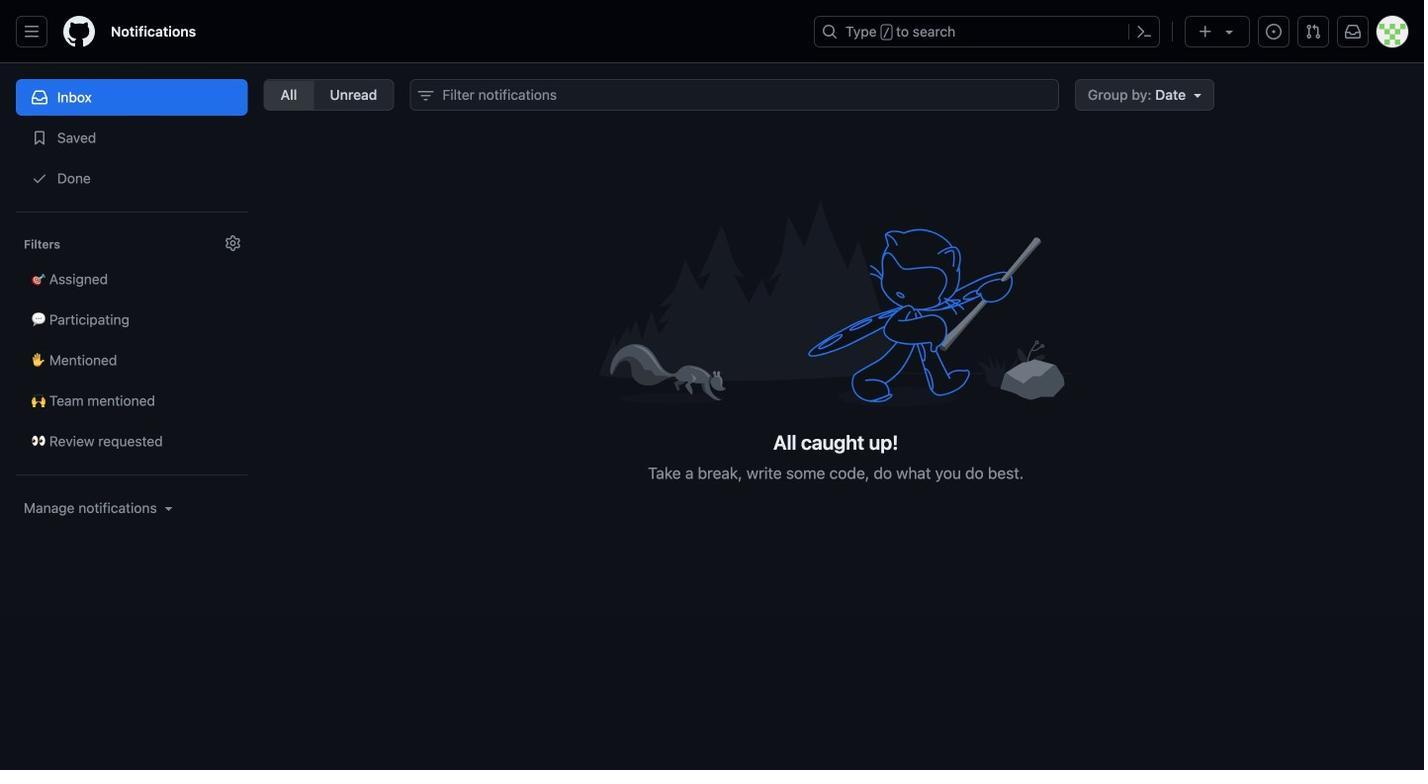 Task type: vqa. For each thing, say whether or not it's contained in the screenshot.
top triangle down icon
yes



Task type: locate. For each thing, give the bounding box(es) containing it.
bookmark image
[[32, 130, 47, 146]]

filter image
[[418, 88, 434, 104]]

Filter notifications text field
[[410, 79, 1059, 111]]

0 horizontal spatial triangle down image
[[161, 500, 177, 516]]

0 vertical spatial triangle down image
[[1221, 24, 1237, 40]]

notifications image
[[1345, 24, 1361, 40]]

None search field
[[410, 79, 1059, 111]]

1 horizontal spatial triangle down image
[[1190, 87, 1206, 103]]

2 horizontal spatial triangle down image
[[1221, 24, 1237, 40]]

2 vertical spatial triangle down image
[[161, 500, 177, 516]]

notifications element
[[16, 63, 248, 566]]

git pull request image
[[1306, 24, 1321, 40]]

check image
[[32, 171, 47, 186]]

triangle down image
[[1221, 24, 1237, 40], [1190, 87, 1206, 103], [161, 500, 177, 516]]



Task type: describe. For each thing, give the bounding box(es) containing it.
inbox zero image
[[599, 190, 1073, 414]]

customize filters image
[[225, 235, 241, 251]]

inbox image
[[32, 90, 47, 105]]

homepage image
[[63, 16, 95, 47]]

1 vertical spatial triangle down image
[[1190, 87, 1206, 103]]

triangle down image inside notifications element
[[161, 500, 177, 516]]

issue opened image
[[1266, 24, 1282, 40]]

command palette image
[[1136, 24, 1152, 40]]

plus image
[[1198, 24, 1214, 40]]



